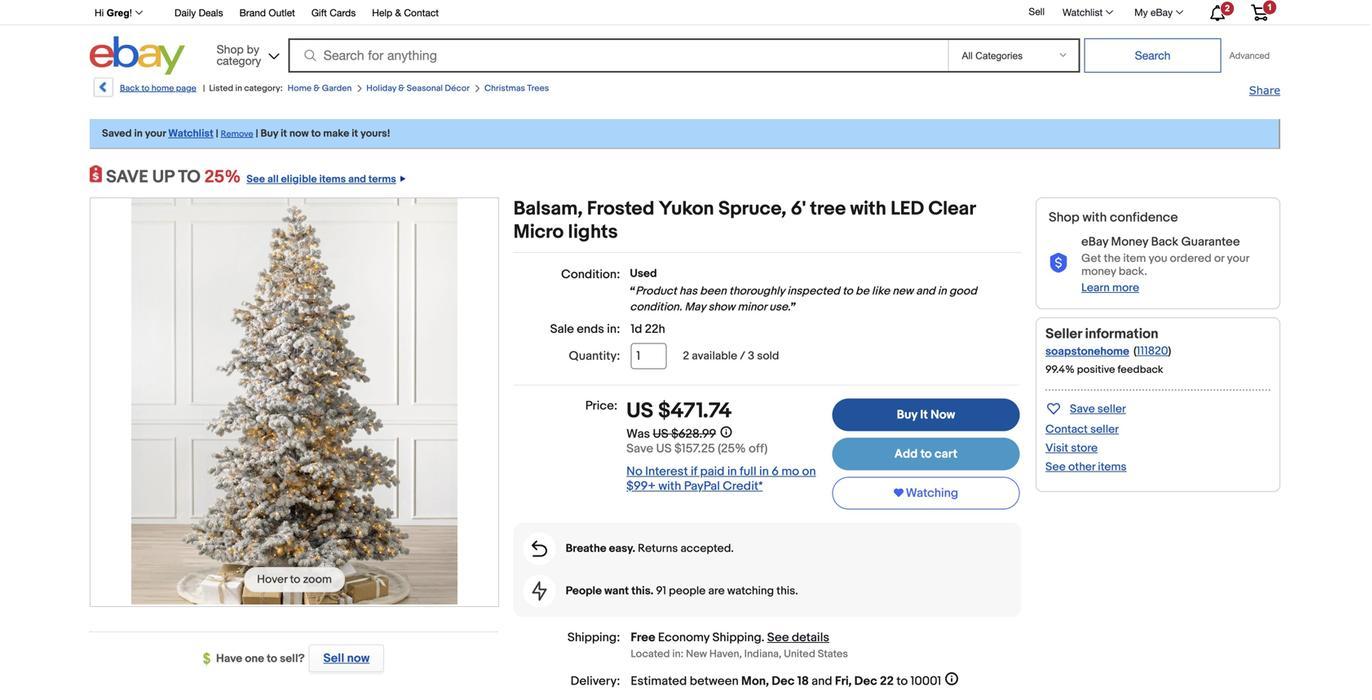 Task type: locate. For each thing, give the bounding box(es) containing it.
1 vertical spatial contact
[[1046, 423, 1089, 437]]

0 vertical spatial with details__icon image
[[1049, 253, 1069, 274]]

easy.
[[609, 542, 636, 556]]

quantity:
[[569, 349, 621, 364]]

1 vertical spatial buy
[[897, 408, 918, 422]]

cart
[[935, 447, 958, 461]]

been
[[700, 284, 727, 298]]

condition.
[[630, 300, 683, 314]]

1 dec from the left
[[772, 674, 795, 689]]

save up no
[[627, 441, 654, 456]]

0 horizontal spatial now
[[290, 127, 309, 140]]

None submit
[[1085, 38, 1222, 73]]

1 vertical spatial seller
[[1091, 423, 1120, 437]]

has
[[680, 284, 698, 298]]

| left remove button
[[216, 127, 218, 140]]

1 horizontal spatial save
[[1071, 402, 1096, 416]]

saved
[[102, 127, 132, 140]]

back to home page
[[120, 83, 197, 94]]

ebay right my
[[1151, 7, 1173, 18]]

1 horizontal spatial ebay
[[1151, 7, 1173, 18]]

0 horizontal spatial buy
[[261, 127, 278, 140]]

& for home
[[314, 83, 320, 94]]

0 vertical spatial contact
[[404, 7, 439, 18]]

0 vertical spatial and
[[348, 173, 366, 186]]

this.
[[632, 584, 654, 598], [777, 584, 799, 598]]

us for was
[[653, 427, 669, 441]]

see right .
[[768, 630, 790, 645]]

dec
[[772, 674, 795, 689], [855, 674, 878, 689]]

seller down save seller
[[1091, 423, 1120, 437]]

0 horizontal spatial shop
[[217, 42, 244, 56]]

2 for 2
[[1226, 3, 1231, 13]]

shop by category banner
[[86, 0, 1281, 79]]

shop for shop by category
[[217, 42, 244, 56]]

| right remove button
[[256, 127, 258, 140]]

category
[[217, 54, 261, 67]]

now left make
[[290, 127, 309, 140]]

save up contact seller link
[[1071, 402, 1096, 416]]

shop
[[217, 42, 244, 56], [1049, 210, 1080, 226]]

with details__icon image for people want this.
[[533, 581, 547, 601]]

us $471.74 main content
[[514, 197, 1022, 691]]

1 vertical spatial sell
[[324, 651, 345, 666]]

1 horizontal spatial sell
[[1029, 6, 1045, 17]]

1 vertical spatial and
[[916, 284, 936, 298]]

2 left available
[[683, 349, 690, 363]]

2 vertical spatial see
[[768, 630, 790, 645]]

0 vertical spatial in:
[[607, 322, 621, 337]]

to inside the " product has been thoroughly inspected to be like new and in good condition. may show minor use.
[[843, 284, 853, 298]]

0 horizontal spatial it
[[281, 127, 287, 140]]

2 vertical spatial and
[[812, 674, 833, 689]]

in: inside the free economy shipping . see details located in: new haven, indiana, united states
[[673, 648, 684, 661]]

1 vertical spatial with details__icon image
[[532, 541, 548, 557]]

lights
[[568, 221, 618, 244]]

contact right 'help'
[[404, 7, 439, 18]]

0 vertical spatial now
[[290, 127, 309, 140]]

sell inside account navigation
[[1029, 6, 1045, 17]]

thoroughly
[[730, 284, 785, 298]]

sell now
[[324, 651, 370, 666]]

back left home
[[120, 83, 140, 94]]

to right one at left
[[267, 652, 277, 666]]

with details__icon image left get
[[1049, 253, 1069, 274]]

back to home page link
[[92, 78, 197, 103]]

your right 'or'
[[1228, 252, 1250, 266]]

1 horizontal spatial contact
[[1046, 423, 1089, 437]]

interest
[[646, 464, 689, 479]]

gift cards
[[312, 7, 356, 18]]

1 horizontal spatial with
[[851, 197, 887, 221]]

united
[[784, 648, 816, 661]]

1 horizontal spatial shop
[[1049, 210, 1080, 226]]

cards
[[330, 7, 356, 18]]

ebay up get
[[1082, 235, 1109, 249]]

dec left "18"
[[772, 674, 795, 689]]

/
[[740, 349, 746, 363]]

watchlist
[[1063, 7, 1103, 18], [168, 127, 214, 140]]

your right saved
[[145, 127, 166, 140]]

0 horizontal spatial in:
[[607, 322, 621, 337]]

price:
[[586, 399, 618, 413]]

in:
[[607, 322, 621, 337], [673, 648, 684, 661]]

dec left 22
[[855, 674, 878, 689]]

product
[[636, 284, 677, 298]]

seller inside save seller 'button'
[[1098, 402, 1127, 416]]

have one to sell?
[[216, 652, 305, 666]]

watchlist link right the sell link
[[1054, 2, 1121, 22]]

0 horizontal spatial save
[[627, 441, 654, 456]]

your inside ebay money back guarantee get the item you ordered or your money back. learn more
[[1228, 252, 1250, 266]]

it right remove button
[[281, 127, 287, 140]]

it
[[281, 127, 287, 140], [352, 127, 358, 140]]

1 vertical spatial 2
[[683, 349, 690, 363]]

terms
[[369, 173, 396, 186]]

0 horizontal spatial items
[[319, 173, 346, 186]]

us up was
[[627, 399, 654, 424]]

watchlist link up to
[[168, 127, 214, 140]]

0 horizontal spatial this.
[[632, 584, 654, 598]]

$157.25
[[675, 441, 716, 456]]

0 horizontal spatial see
[[247, 173, 265, 186]]

shop inside shop by category
[[217, 42, 244, 56]]

1 vertical spatial ebay
[[1082, 235, 1109, 249]]

0 vertical spatial back
[[120, 83, 140, 94]]

buy
[[261, 127, 278, 140], [897, 408, 918, 422]]

with details__icon image
[[1049, 253, 1069, 274], [532, 541, 548, 557], [533, 581, 547, 601]]

see left all
[[247, 173, 265, 186]]

see inside contact seller visit store see other items
[[1046, 460, 1066, 474]]

us $471.74
[[627, 399, 732, 424]]

2 inside us $471.74 main content
[[683, 349, 690, 363]]

0 vertical spatial 2
[[1226, 3, 1231, 13]]

gift cards link
[[312, 4, 356, 22]]

estimated
[[631, 674, 687, 689]]

0 horizontal spatial and
[[348, 173, 366, 186]]

with up get
[[1083, 210, 1108, 226]]

it right make
[[352, 127, 358, 140]]

in left the 'good'
[[938, 284, 947, 298]]

0 horizontal spatial watchlist
[[168, 127, 214, 140]]

fri,
[[836, 674, 852, 689]]

& right holiday
[[399, 83, 405, 94]]

outlet
[[269, 7, 295, 18]]

seller
[[1046, 326, 1083, 343]]

breathe easy. returns accepted.
[[566, 542, 734, 556]]

3
[[748, 349, 755, 363]]

0 vertical spatial watchlist link
[[1054, 2, 1121, 22]]

22
[[881, 674, 894, 689]]

in right listed
[[235, 83, 242, 94]]

buy left it
[[897, 408, 918, 422]]

buy inside us $471.74 main content
[[897, 408, 918, 422]]

1 horizontal spatial and
[[812, 674, 833, 689]]

1 horizontal spatial see
[[768, 630, 790, 645]]

listed
[[209, 83, 233, 94]]

see for visit
[[1046, 460, 1066, 474]]

watchlist up to
[[168, 127, 214, 140]]

2 inside 2 dropdown button
[[1226, 3, 1231, 13]]

us
[[627, 399, 654, 424], [653, 427, 669, 441], [657, 441, 672, 456]]

0 horizontal spatial dec
[[772, 674, 795, 689]]

my
[[1135, 7, 1149, 18]]

0 vertical spatial watchlist
[[1063, 7, 1103, 18]]

my ebay
[[1135, 7, 1173, 18]]

returns
[[638, 542, 678, 556]]

6'
[[791, 197, 806, 221]]

1 horizontal spatial it
[[352, 127, 358, 140]]

2 horizontal spatial and
[[916, 284, 936, 298]]

balsam, frosted yukon spruce, 6' tree with led clear micro lights - picture 1 of 1 image
[[131, 196, 458, 604]]

save inside us $471.74 main content
[[627, 441, 654, 456]]

0 vertical spatial sell
[[1029, 6, 1045, 17]]

to left make
[[311, 127, 321, 140]]

2 left 1 link
[[1226, 3, 1231, 13]]

0 horizontal spatial back
[[120, 83, 140, 94]]

1 horizontal spatial back
[[1152, 235, 1179, 249]]

& right 'help'
[[395, 7, 402, 18]]

in right saved
[[134, 127, 143, 140]]

0 vertical spatial seller
[[1098, 402, 1127, 416]]

use.
[[770, 300, 791, 314]]

10001
[[911, 674, 942, 689]]

us right was
[[653, 427, 669, 441]]

it
[[921, 408, 928, 422]]

0 vertical spatial shop
[[217, 42, 244, 56]]

your
[[145, 127, 166, 140], [1228, 252, 1250, 266]]

& inside account navigation
[[395, 7, 402, 18]]

contact seller visit store see other items
[[1046, 423, 1127, 474]]

2 button
[[1196, 1, 1239, 24]]

mo
[[782, 464, 800, 479]]

us up interest
[[657, 441, 672, 456]]

items
[[319, 173, 346, 186], [1099, 460, 1127, 474]]

1 horizontal spatial in:
[[673, 648, 684, 661]]

in left full
[[728, 464, 737, 479]]

0 vertical spatial ebay
[[1151, 7, 1173, 18]]

1 horizontal spatial items
[[1099, 460, 1127, 474]]

0 horizontal spatial 2
[[683, 349, 690, 363]]

buy it now link
[[833, 399, 1020, 431]]

feedback
[[1118, 364, 1164, 376]]

and right "18"
[[812, 674, 833, 689]]

items right other
[[1099, 460, 1127, 474]]

with left led
[[851, 197, 887, 221]]

1 vertical spatial now
[[347, 651, 370, 666]]

see down visit
[[1046, 460, 1066, 474]]

see
[[247, 173, 265, 186], [1046, 460, 1066, 474], [768, 630, 790, 645]]

may
[[685, 300, 706, 314]]

seller up contact seller link
[[1098, 402, 1127, 416]]

to left cart
[[921, 447, 932, 461]]

items right the eligible at the left of the page
[[319, 173, 346, 186]]

contact up visit store link
[[1046, 423, 1089, 437]]

in: down "economy"
[[673, 648, 684, 661]]

deals
[[199, 7, 223, 18]]

1 vertical spatial save
[[627, 441, 654, 456]]

with details__icon image left breathe
[[532, 541, 548, 557]]

watchlist right the sell link
[[1063, 7, 1103, 18]]

and left terms
[[348, 173, 366, 186]]

money
[[1112, 235, 1149, 249]]

no interest if paid in full in 6 mo on $99+ with paypal credit* link
[[627, 464, 817, 494]]

contact seller link
[[1046, 423, 1120, 437]]

now right sell?
[[347, 651, 370, 666]]

1 vertical spatial shop
[[1049, 210, 1080, 226]]

0 horizontal spatial contact
[[404, 7, 439, 18]]

visit
[[1046, 441, 1069, 455]]

led
[[891, 197, 925, 221]]

0 horizontal spatial ebay
[[1082, 235, 1109, 249]]

to right 22
[[897, 674, 908, 689]]

1 horizontal spatial 2
[[1226, 3, 1231, 13]]

back inside ebay money back guarantee get the item you ordered or your money back. learn more
[[1152, 235, 1179, 249]]

1 horizontal spatial dec
[[855, 674, 878, 689]]

with details__icon image left the people
[[533, 581, 547, 601]]

paid
[[701, 464, 725, 479]]

| left listed
[[203, 83, 205, 94]]

save inside 'button'
[[1071, 402, 1096, 416]]

0 vertical spatial your
[[145, 127, 166, 140]]

2 horizontal spatial see
[[1046, 460, 1066, 474]]

1 horizontal spatial watchlist link
[[1054, 2, 1121, 22]]

see inside the free economy shipping . see details located in: new haven, indiana, united states
[[768, 630, 790, 645]]

this. left 91
[[632, 584, 654, 598]]

1 horizontal spatial |
[[216, 127, 218, 140]]

0 horizontal spatial with
[[659, 479, 682, 494]]

save up to 25%
[[106, 166, 241, 188]]

to left be
[[843, 284, 853, 298]]

save
[[106, 166, 148, 188]]

0 vertical spatial save
[[1071, 402, 1096, 416]]

balsam,
[[514, 197, 583, 221]]

watchlist inside account navigation
[[1063, 7, 1103, 18]]

watching button
[[833, 477, 1020, 510]]

inspected
[[788, 284, 840, 298]]

0 horizontal spatial sell
[[324, 651, 345, 666]]

account navigation
[[86, 0, 1281, 25]]

1 horizontal spatial your
[[1228, 252, 1250, 266]]

back up you at the top of the page
[[1152, 235, 1179, 249]]

holiday & seasonal décor
[[367, 83, 470, 94]]

1 vertical spatial watchlist link
[[168, 127, 214, 140]]

and right new
[[916, 284, 936, 298]]

0 vertical spatial buy
[[261, 127, 278, 140]]

seller
[[1098, 402, 1127, 416], [1091, 423, 1120, 437]]

buy right remove button
[[261, 127, 278, 140]]

with left if on the right of page
[[659, 479, 682, 494]]

)
[[1169, 344, 1172, 358]]

help
[[372, 7, 393, 18]]

1 vertical spatial items
[[1099, 460, 1127, 474]]

2 vertical spatial with details__icon image
[[533, 581, 547, 601]]

with inside no interest if paid in full in 6 mo on $99+ with paypal credit*
[[659, 479, 682, 494]]

in
[[235, 83, 242, 94], [134, 127, 143, 140], [938, 284, 947, 298], [728, 464, 737, 479], [760, 464, 769, 479]]

& right "home"
[[314, 83, 320, 94]]

1 this. from the left
[[632, 584, 654, 598]]

18
[[798, 674, 809, 689]]

people
[[669, 584, 706, 598]]

us for save
[[657, 441, 672, 456]]

seller inside contact seller visit store see other items
[[1091, 423, 1120, 437]]

1 horizontal spatial this.
[[777, 584, 799, 598]]

credit*
[[723, 479, 763, 494]]

1d 22h
[[631, 322, 666, 337]]

1 it from the left
[[281, 127, 287, 140]]

1 vertical spatial back
[[1152, 235, 1179, 249]]

mon,
[[742, 674, 769, 689]]

1 vertical spatial see
[[1046, 460, 1066, 474]]

this. right watching
[[777, 584, 799, 598]]

1 vertical spatial your
[[1228, 252, 1250, 266]]

help & contact link
[[372, 4, 439, 22]]

1 vertical spatial in:
[[673, 648, 684, 661]]

ebay
[[1151, 7, 1173, 18], [1082, 235, 1109, 249]]

in: left 1d
[[607, 322, 621, 337]]

yours!
[[361, 127, 391, 140]]

1 horizontal spatial buy
[[897, 408, 918, 422]]

trees
[[527, 83, 549, 94]]

1 horizontal spatial watchlist
[[1063, 7, 1103, 18]]



Task type: describe. For each thing, give the bounding box(es) containing it.
2 it from the left
[[352, 127, 358, 140]]

accepted.
[[681, 542, 734, 556]]

contact inside account navigation
[[404, 7, 439, 18]]

0 horizontal spatial watchlist link
[[168, 127, 214, 140]]

gift
[[312, 7, 327, 18]]

christmas trees link
[[485, 83, 549, 94]]

brand
[[240, 7, 266, 18]]

with inside balsam, frosted yukon spruce, 6' tree with led clear micro lights
[[851, 197, 887, 221]]

guarantee
[[1182, 235, 1241, 249]]

contact inside contact seller visit store see other items
[[1046, 423, 1089, 437]]

1
[[1268, 2, 1273, 12]]

watching
[[728, 584, 774, 598]]

22h
[[645, 322, 666, 337]]

sell for sell
[[1029, 6, 1045, 17]]

was
[[627, 427, 651, 441]]

2 for 2 available / 3 sold
[[683, 349, 690, 363]]

1 horizontal spatial now
[[347, 651, 370, 666]]

save us $157.25 (25% off)
[[627, 441, 768, 456]]

store
[[1072, 441, 1098, 455]]

.
[[762, 630, 765, 645]]

save for save seller
[[1071, 402, 1096, 416]]

breathe
[[566, 542, 607, 556]]

advanced link
[[1222, 39, 1279, 72]]

save for save us $157.25 (25% off)
[[627, 441, 654, 456]]

dollar sign image
[[203, 653, 216, 666]]

see other items link
[[1046, 460, 1127, 474]]

seller for contact
[[1091, 423, 1120, 437]]

people want this. 91 people are watching this.
[[566, 584, 799, 598]]

ebay inside account navigation
[[1151, 7, 1173, 18]]

used
[[630, 267, 657, 281]]

Quantity: text field
[[631, 343, 667, 369]]

0 horizontal spatial your
[[145, 127, 166, 140]]

(
[[1134, 344, 1137, 358]]

décor
[[445, 83, 470, 94]]

make
[[323, 127, 350, 140]]

brand outlet link
[[240, 4, 295, 22]]

in left "6"
[[760, 464, 769, 479]]

off)
[[749, 441, 768, 456]]

daily deals link
[[175, 4, 223, 22]]

learn
[[1082, 281, 1110, 295]]

seller for save
[[1098, 402, 1127, 416]]

shipping:
[[568, 630, 621, 645]]

& for help
[[395, 7, 402, 18]]

see for shipping
[[768, 630, 790, 645]]

!
[[129, 7, 132, 18]]

items inside contact seller visit store see other items
[[1099, 460, 1127, 474]]

ebay inside ebay money back guarantee get the item you ordered or your money back. learn more
[[1082, 235, 1109, 249]]

0 vertical spatial see
[[247, 173, 265, 186]]

0 vertical spatial items
[[319, 173, 346, 186]]

6
[[772, 464, 779, 479]]

paypal
[[684, 479, 720, 494]]

see details link
[[768, 630, 830, 645]]

delivery:
[[571, 674, 621, 689]]

eligible
[[281, 173, 317, 186]]

seller information soapstonehome ( 111820 ) 99.4% positive feedback
[[1046, 326, 1172, 376]]

save seller
[[1071, 402, 1127, 416]]

balsam, frosted yukon spruce, 6' tree with led clear micro lights
[[514, 197, 976, 244]]

christmas trees
[[485, 83, 549, 94]]

0 horizontal spatial |
[[203, 83, 205, 94]]

Search for anything text field
[[291, 40, 945, 71]]

estimated between mon, dec 18 and fri, dec 22 to 10001
[[631, 674, 942, 689]]

2 dec from the left
[[855, 674, 878, 689]]

1 link
[[1242, 0, 1279, 23]]

with details__icon image for breathe easy.
[[532, 541, 548, 557]]

sell?
[[280, 652, 305, 666]]

money
[[1082, 265, 1117, 279]]

shop for shop with confidence
[[1049, 210, 1080, 226]]

yukon
[[659, 197, 715, 221]]

shop by category button
[[209, 36, 283, 71]]

see all eligible items and terms link
[[241, 166, 405, 188]]

up
[[152, 166, 174, 188]]

2 this. from the left
[[777, 584, 799, 598]]

frosted
[[587, 197, 655, 221]]

to left home
[[142, 83, 150, 94]]

other
[[1069, 460, 1096, 474]]

" product has been thoroughly inspected to be like new and in good condition. may show minor use.
[[630, 284, 978, 314]]

free economy shipping . see details located in: new haven, indiana, united states
[[631, 630, 849, 661]]

$628.99
[[672, 427, 716, 441]]

sale
[[551, 322, 574, 337]]

sell for sell now
[[324, 651, 345, 666]]

2 horizontal spatial with
[[1083, 210, 1108, 226]]

garden
[[322, 83, 352, 94]]

new
[[893, 284, 914, 298]]

$471.74
[[659, 399, 732, 424]]

saved in your watchlist | remove | buy it now to make it yours!
[[102, 127, 391, 140]]

home
[[288, 83, 312, 94]]

sell now link
[[305, 645, 384, 672]]

in inside the " product has been thoroughly inspected to be like new and in good condition. may show minor use.
[[938, 284, 947, 298]]

greg
[[107, 7, 129, 18]]

& for holiday
[[399, 83, 405, 94]]

on
[[803, 464, 817, 479]]

99.4%
[[1046, 364, 1075, 376]]

add to cart link
[[833, 438, 1020, 470]]

2 horizontal spatial |
[[256, 127, 258, 140]]

get
[[1082, 252, 1102, 266]]

hi greg !
[[95, 7, 132, 18]]

with details__icon image for ebay money back guarantee
[[1049, 253, 1069, 274]]

economy
[[658, 630, 710, 645]]

states
[[818, 648, 849, 661]]

spruce,
[[719, 197, 787, 221]]

located
[[631, 648, 670, 661]]

and inside the " product has been thoroughly inspected to be like new and in good condition. may show minor use.
[[916, 284, 936, 298]]

like
[[872, 284, 890, 298]]

full
[[740, 464, 757, 479]]

category:
[[244, 83, 283, 94]]

"
[[630, 284, 636, 298]]

the
[[1105, 252, 1121, 266]]

home & garden
[[288, 83, 352, 94]]

haven,
[[710, 648, 742, 661]]

confidence
[[1111, 210, 1179, 226]]

ebay money back guarantee get the item you ordered or your money back. learn more
[[1082, 235, 1250, 295]]

clear
[[929, 197, 976, 221]]

add
[[895, 447, 918, 461]]

1 vertical spatial watchlist
[[168, 127, 214, 140]]

holiday & seasonal décor link
[[367, 83, 470, 94]]

none submit inside shop by category 'banner'
[[1085, 38, 1222, 73]]

ordered
[[1171, 252, 1212, 266]]

want
[[605, 584, 629, 598]]

soapstonehome
[[1046, 345, 1130, 359]]

ends
[[577, 322, 605, 337]]

91
[[656, 584, 667, 598]]



Task type: vqa. For each thing, say whether or not it's contained in the screenshot.
88
no



